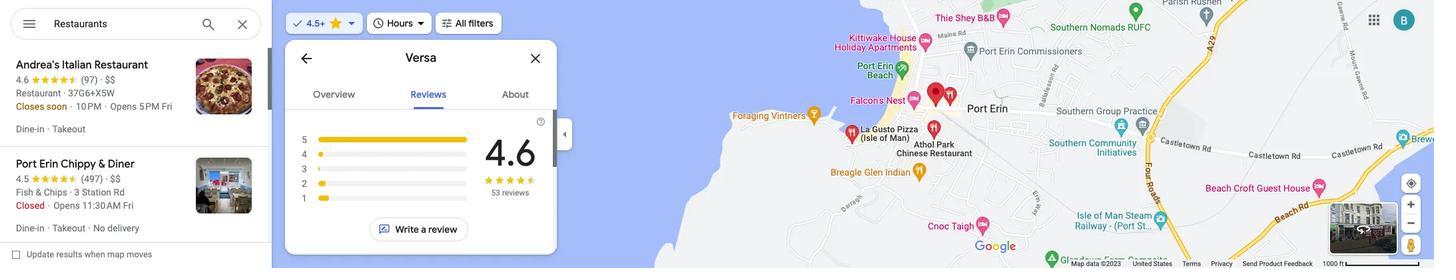 Task type: describe. For each thing, give the bounding box(es) containing it.
about
[[502, 89, 529, 101]]

update results when map moves
[[27, 250, 152, 260]]

united
[[1133, 260, 1152, 268]]

ft
[[1340, 260, 1344, 268]]

all filters button
[[436, 9, 501, 38]]

2 stars, 2 reviews image
[[301, 177, 468, 191]]

write
[[395, 224, 419, 236]]

Update results when map moves checkbox
[[12, 246, 152, 263]]

write a review image
[[378, 224, 390, 236]]

show street view coverage image
[[1402, 235, 1421, 255]]

4.5+ button
[[286, 9, 363, 38]]

write a review button
[[369, 214, 469, 246]]

3
[[302, 164, 307, 175]]

4.5+
[[306, 17, 325, 29]]

show your location image
[[1406, 178, 1418, 190]]

product
[[1259, 260, 1283, 268]]

when
[[84, 250, 105, 260]]

map data ©2023
[[1071, 260, 1123, 268]]

send
[[1243, 260, 1258, 268]]

send product feedback
[[1243, 260, 1313, 268]]

3 stars, 0 reviews image
[[301, 162, 468, 177]]

terms
[[1183, 260, 1201, 268]]

versa
[[405, 51, 437, 66]]

terms button
[[1183, 260, 1201, 268]]

4.6
[[484, 130, 536, 177]]

hours button
[[367, 9, 432, 38]]

1 stars, 3 reviews image
[[301, 191, 468, 206]]

map
[[107, 250, 124, 260]]

review
[[428, 224, 457, 236]]

4 stars, 1 review image
[[301, 147, 468, 162]]

reviews
[[411, 89, 446, 101]]

privacy button
[[1211, 260, 1233, 268]]

privacy
[[1211, 260, 1233, 268]]

results
[[56, 250, 82, 260]]

collapse side panel image
[[558, 127, 572, 142]]

google maps element
[[0, 0, 1434, 268]]

map
[[1071, 260, 1085, 268]]

overview button
[[302, 77, 366, 109]]

united states button
[[1133, 260, 1173, 268]]

footer inside google maps element
[[1071, 260, 1323, 268]]

send product feedback button
[[1243, 260, 1313, 268]]

53
[[491, 189, 500, 198]]

results for restaurants feed
[[0, 48, 272, 246]]

5
[[302, 135, 307, 145]]

none field inside restaurants field
[[54, 16, 190, 32]]

feedback
[[1284, 260, 1313, 268]]

update
[[27, 250, 54, 260]]

5 stars, 47 reviews image
[[301, 133, 468, 147]]

all filters
[[456, 17, 493, 29]]

filters
[[468, 17, 493, 29]]

zoom out image
[[1406, 219, 1416, 229]]



Task type: locate. For each thing, give the bounding box(es) containing it.
4
[[302, 149, 307, 160]]

about button
[[491, 77, 540, 109]]

states
[[1154, 260, 1173, 268]]

1000 ft button
[[1323, 260, 1420, 268]]

reviews button
[[400, 77, 457, 109]]

a
[[421, 224, 426, 236]]

 search field
[[11, 8, 272, 43]]

tab list inside google maps element
[[285, 77, 557, 109]]

write a review
[[395, 224, 457, 236]]

all
[[456, 17, 466, 29]]

reviews
[[502, 189, 529, 198]]

53 reviews
[[491, 189, 529, 198]]

zoom in image
[[1406, 200, 1416, 210]]

None field
[[54, 16, 190, 32]]

tab list containing overview
[[285, 77, 557, 109]]

1000 ft
[[1323, 260, 1344, 268]]

footer containing map data ©2023
[[1071, 260, 1323, 268]]

versa main content
[[285, 40, 557, 268]]

tab list
[[285, 77, 557, 109]]

4.6 stars image
[[484, 175, 537, 188]]

hours
[[387, 17, 413, 29]]

2
[[302, 179, 307, 189]]

united states
[[1133, 260, 1173, 268]]

1000
[[1323, 260, 1338, 268]]

©2023
[[1101, 260, 1121, 268]]

1
[[302, 193, 307, 204]]

moves
[[127, 250, 152, 260]]

street view image
[[1356, 221, 1372, 237]]

data
[[1086, 260, 1099, 268]]

overview
[[313, 89, 355, 101]]

 button
[[11, 8, 48, 43]]


[[21, 15, 37, 33]]

Restaurants field
[[11, 8, 261, 41]]

footer
[[1071, 260, 1323, 268]]



Task type: vqa. For each thing, say whether or not it's contained in the screenshot.
50
no



